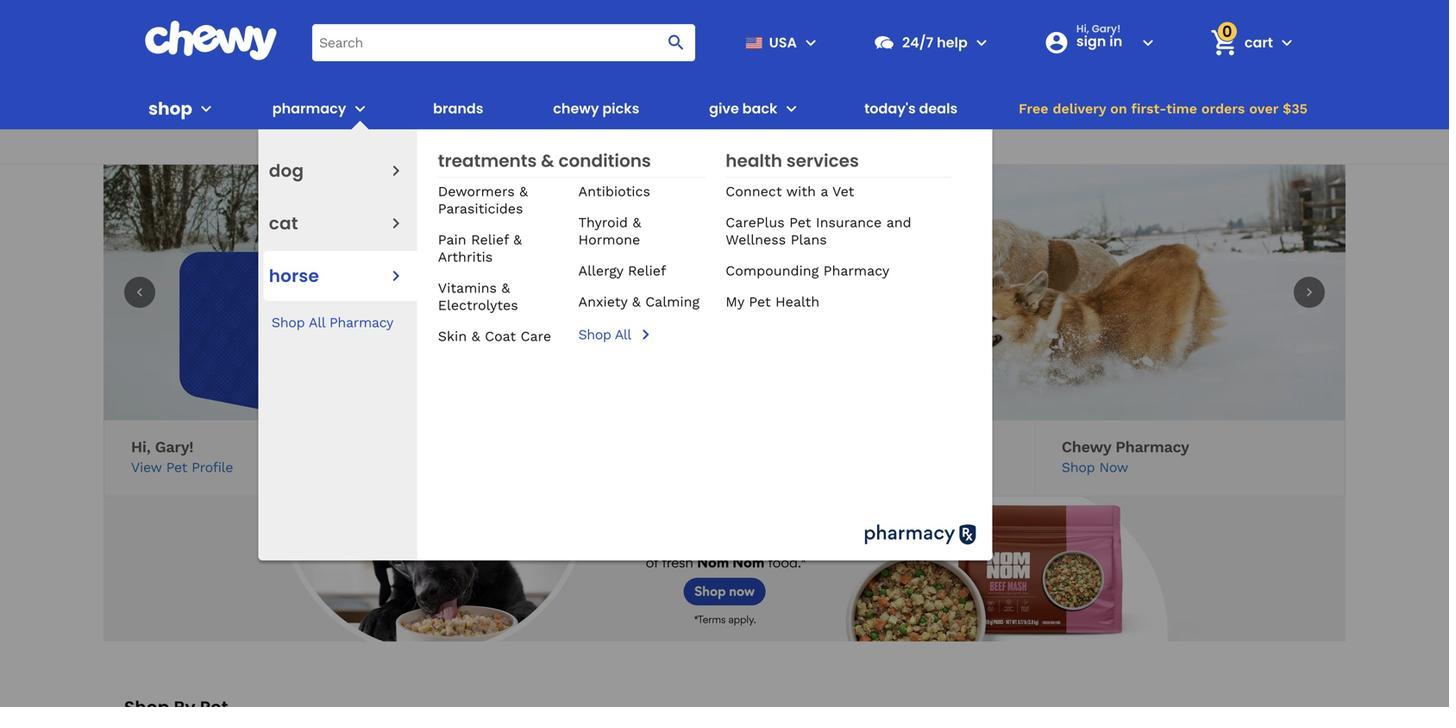 Task type: describe. For each thing, give the bounding box(es) containing it.
thyroid
[[579, 214, 628, 231]]

menu image
[[196, 98, 217, 119]]

picks
[[603, 99, 640, 118]]

electrolytes
[[438, 297, 518, 314]]

horse link
[[269, 257, 319, 295]]

chewy picks
[[553, 99, 640, 118]]

antibiotics
[[579, 183, 651, 200]]

relief for pain
[[471, 232, 509, 248]]

dewormers & parasiticides
[[438, 183, 528, 217]]

shop all pharmacy link
[[266, 304, 399, 342]]

first-
[[1132, 101, 1167, 117]]

all for shop all pharmacy
[[309, 315, 325, 331]]

thyroid & hormone
[[579, 214, 642, 248]]

help menu image
[[972, 32, 992, 53]]

treatments
[[438, 149, 537, 173]]

menu image
[[801, 32, 822, 53]]

arthritis
[[438, 249, 493, 265]]

chewy for chewy pharmacy shop now
[[1062, 438, 1112, 457]]

vitamins & electrolytes link
[[438, 280, 518, 314]]

conditions
[[559, 149, 651, 173]]

shop inside chewy pharmacy shop now
[[1062, 460, 1096, 476]]

hormone
[[579, 232, 641, 248]]

cart
[[1245, 33, 1274, 52]]

egift
[[576, 137, 610, 156]]

brands
[[433, 99, 484, 118]]

relief for allergy
[[628, 263, 666, 279]]

calming
[[646, 294, 700, 310]]

give back
[[710, 99, 778, 118]]

time
[[1167, 101, 1198, 117]]

give
[[710, 99, 739, 118]]

$20
[[546, 137, 573, 156]]

free delivery on first-time orders over $35 button
[[1014, 88, 1314, 129]]

shop all link
[[579, 325, 705, 345]]

careplus pet insurance and wellness plans link
[[726, 214, 912, 248]]

dog link
[[269, 152, 304, 190]]

deals
[[920, 99, 958, 118]]

over
[[1250, 101, 1279, 117]]

give back link
[[703, 88, 778, 129]]

cat menu image
[[386, 213, 407, 234]]

help
[[937, 33, 968, 52]]

0 vertical spatial with
[[650, 137, 680, 156]]

my pet health link
[[726, 294, 820, 310]]

adventure awaits. everything your on-the-go dog needs. shop active dog now. image
[[104, 165, 1346, 420]]

plans
[[791, 232, 827, 248]]

pain
[[438, 232, 467, 248]]

cat
[[269, 211, 298, 236]]

careplus
[[726, 214, 785, 231]]

my
[[726, 294, 745, 310]]

delivery
[[1053, 101, 1107, 117]]

free
[[1019, 101, 1049, 117]]

pharmacy inside 'link'
[[330, 315, 394, 331]]

antibiotics link
[[579, 183, 651, 200]]

dog
[[269, 159, 304, 183]]

& for dewormers & parasiticides
[[520, 183, 528, 200]]

allergy relief
[[579, 263, 666, 279]]

24/7
[[903, 33, 934, 52]]

Search text field
[[312, 24, 696, 61]]

& inside the pain relief & arthritis
[[514, 232, 522, 248]]

gary! for in
[[1092, 22, 1121, 36]]

use
[[804, 137, 830, 156]]

& for treatments & conditions
[[541, 149, 555, 173]]

compounding pharmacy link
[[726, 263, 890, 279]]

all for shop all
[[615, 327, 631, 343]]

24/7 help
[[903, 33, 968, 52]]

card
[[613, 137, 646, 156]]

hi, gary! view pet profile
[[131, 438, 233, 476]]

skin & coat care
[[438, 328, 552, 345]]

free delivery on first-time orders over $35
[[1019, 101, 1308, 117]]

hi, gary! sign in
[[1077, 22, 1123, 51]]

vitamins
[[438, 280, 497, 296]]

connect with a vet
[[726, 183, 855, 200]]

in
[[1110, 32, 1123, 51]]

skin & coat care link
[[438, 328, 552, 345]]

first
[[724, 137, 752, 156]]

brands link
[[426, 88, 491, 129]]

wellness
[[726, 232, 786, 248]]

Product search field
[[312, 24, 696, 61]]

pharmacy for compounding
[[824, 263, 890, 279]]

pharmacy logo image
[[865, 525, 978, 545]]

chewy pharmacy shop now
[[1062, 438, 1190, 476]]

24/7 help link
[[866, 22, 968, 63]]

$49+
[[684, 137, 720, 156]]

shop button
[[148, 88, 217, 129]]

hi, for view pet profile
[[131, 438, 151, 457]]

parasiticides
[[438, 201, 523, 217]]

& for thyroid & hormone
[[633, 214, 642, 231]]

view
[[131, 460, 162, 476]]

site banner
[[0, 0, 1450, 561]]



Task type: vqa. For each thing, say whether or not it's contained in the screenshot.
CarePlus Pet
yes



Task type: locate. For each thing, give the bounding box(es) containing it.
now
[[1100, 460, 1129, 476]]

today's deals
[[865, 99, 958, 118]]

shop inside shop all pharmacy 'link'
[[272, 315, 305, 331]]

1 vertical spatial pharmacy
[[330, 315, 394, 331]]

0 horizontal spatial all
[[309, 315, 325, 331]]

gary! for pet
[[155, 438, 193, 457]]

shop inside shop all link
[[579, 327, 611, 343]]

with
[[650, 137, 680, 156], [787, 183, 816, 200]]

1 vertical spatial with
[[787, 183, 816, 200]]

on
[[1111, 101, 1128, 117]]

compounding
[[726, 263, 819, 279]]

1 horizontal spatial relief
[[628, 263, 666, 279]]

anxiety & calming
[[579, 294, 700, 310]]

shop for shop all
[[579, 327, 611, 343]]

2 horizontal spatial pet
[[790, 214, 812, 231]]

1 vertical spatial pet
[[749, 294, 771, 310]]

2 horizontal spatial shop
[[1062, 460, 1096, 476]]

0 vertical spatial gary!
[[1092, 22, 1121, 36]]

connect with a vet link
[[726, 183, 855, 200]]

& up the electrolytes
[[502, 280, 510, 296]]

shop down anxiety
[[579, 327, 611, 343]]

horse menu image
[[386, 265, 407, 287]]

2 vertical spatial pharmacy
[[1116, 438, 1190, 457]]

today's deals link
[[858, 88, 965, 129]]

cart menu image
[[1277, 32, 1298, 53]]

0 horizontal spatial hi,
[[131, 438, 151, 457]]

& down the treatments & conditions
[[520, 183, 528, 200]]

0 horizontal spatial pharmacy
[[330, 315, 394, 331]]

shop all pharmacy
[[272, 315, 394, 331]]

&
[[541, 149, 555, 173], [520, 183, 528, 200], [633, 214, 642, 231], [514, 232, 522, 248], [502, 280, 510, 296], [632, 294, 641, 310], [472, 328, 480, 345]]

chewy up now
[[1062, 438, 1112, 457]]

thyroid & hormone link
[[579, 214, 642, 248]]

hi, for sign in
[[1077, 22, 1090, 36]]

gary! left account menu icon
[[1092, 22, 1121, 36]]

allergy relief link
[[579, 263, 666, 279]]

all down horse link
[[309, 315, 325, 331]]

& for skin & coat care
[[472, 328, 480, 345]]

0 vertical spatial relief
[[471, 232, 509, 248]]

0 horizontal spatial with
[[650, 137, 680, 156]]

pain relief & arthritis link
[[438, 232, 522, 265]]

pet for careplus
[[790, 214, 812, 231]]

0 vertical spatial pet
[[790, 214, 812, 231]]

cat link
[[269, 205, 298, 243]]

anxiety & calming link
[[579, 294, 700, 310]]

0 horizontal spatial relief
[[471, 232, 509, 248]]

pharmacy link
[[266, 88, 346, 129]]

hi, inside hi, gary! sign in
[[1077, 22, 1090, 36]]

give back menu image
[[781, 98, 802, 119]]

& down parasiticides
[[514, 232, 522, 248]]

0 vertical spatial chewy
[[553, 99, 599, 118]]

my pet health
[[726, 294, 820, 310]]

shop
[[148, 97, 192, 121]]

hi, inside hi, gary! view pet profile
[[131, 438, 151, 457]]

shop for shop all pharmacy
[[272, 315, 305, 331]]

gary! inside hi, gary! view pet profile
[[155, 438, 193, 457]]

1 horizontal spatial gary!
[[1092, 22, 1121, 36]]

0 horizontal spatial chewy
[[553, 99, 599, 118]]

hi,
[[1077, 22, 1090, 36], [131, 438, 151, 457]]

all inside 'link'
[[309, 315, 325, 331]]

submit search image
[[666, 32, 687, 53]]

shop left now
[[1062, 460, 1096, 476]]

all
[[309, 315, 325, 331], [615, 327, 631, 343]]

dewormers
[[438, 183, 515, 200]]

pharmacy
[[824, 263, 890, 279], [330, 315, 394, 331], [1116, 438, 1190, 457]]

pharmacy up now
[[1116, 438, 1190, 457]]

0 horizontal spatial pet
[[166, 460, 187, 476]]

0 vertical spatial pharmacy
[[824, 263, 890, 279]]

chewy home image
[[144, 21, 278, 60]]

chewy for chewy picks
[[553, 99, 599, 118]]

& right the skin
[[472, 328, 480, 345]]

0
[[1223, 20, 1233, 43]]

pet up the plans
[[790, 214, 812, 231]]

& inside thyroid & hormone
[[633, 214, 642, 231]]

& inside vitamins & electrolytes
[[502, 280, 510, 296]]

pain relief & arthritis
[[438, 232, 522, 265]]

order*
[[755, 137, 801, 156]]

1 horizontal spatial all
[[615, 327, 631, 343]]

care
[[521, 328, 552, 345]]

health
[[776, 294, 820, 310]]

treatments & conditions
[[438, 149, 651, 173]]

connect
[[726, 183, 782, 200]]

hi, left in at the right top
[[1077, 22, 1090, 36]]

back
[[743, 99, 778, 118]]

with right card
[[650, 137, 680, 156]]

0 horizontal spatial gary!
[[155, 438, 193, 457]]

0 horizontal spatial shop
[[272, 315, 305, 331]]

with left a
[[787, 183, 816, 200]]

hi, up view
[[131, 438, 151, 457]]

1 horizontal spatial chewy
[[1062, 438, 1112, 457]]

1 horizontal spatial hi,
[[1077, 22, 1090, 36]]

$20 egift card with $49+ first order* use welcome
[[546, 137, 904, 156]]

shop down horse link
[[272, 315, 305, 331]]

chewy
[[553, 99, 599, 118], [1062, 438, 1112, 457]]

1 vertical spatial relief
[[628, 263, 666, 279]]

pet inside careplus pet insurance and wellness plans
[[790, 214, 812, 231]]

a
[[821, 183, 829, 200]]

dog menu image
[[386, 160, 407, 182]]

chewy inside site banner
[[553, 99, 599, 118]]

relief
[[471, 232, 509, 248], [628, 263, 666, 279]]

pharmacy for chewy
[[1116, 438, 1190, 457]]

gary! inside hi, gary! sign in
[[1092, 22, 1121, 36]]

& inside dewormers & parasiticides
[[520, 183, 528, 200]]

usa button
[[739, 22, 822, 63]]

skin
[[438, 328, 467, 345]]

vet
[[833, 183, 855, 200]]

1 vertical spatial chewy
[[1062, 438, 1112, 457]]

$20 egift card with $49+ first order* use welcome link
[[0, 129, 1450, 165]]

shop
[[272, 315, 305, 331], [579, 327, 611, 343], [1062, 460, 1096, 476]]

& up hormone
[[633, 214, 642, 231]]

welcome
[[834, 137, 904, 156]]

1 vertical spatial gary!
[[155, 438, 193, 457]]

and
[[887, 214, 912, 231]]

pet right my
[[749, 294, 771, 310]]

all down anxiety & calming link
[[615, 327, 631, 343]]

$35
[[1283, 101, 1308, 117]]

1 horizontal spatial with
[[787, 183, 816, 200]]

sign
[[1077, 32, 1107, 51]]

pet right view
[[166, 460, 187, 476]]

usa
[[770, 33, 797, 52]]

relief up "arthritis"
[[471, 232, 509, 248]]

today's
[[865, 99, 916, 118]]

40% off your first autoship order of fresh nom nom food* shop now. image
[[104, 497, 1346, 642]]

allergy
[[579, 263, 624, 279]]

pharmacy inside chewy pharmacy shop now
[[1116, 438, 1190, 457]]

profile
[[192, 460, 233, 476]]

gary! up view
[[155, 438, 193, 457]]

coat
[[485, 328, 516, 345]]

pharmacy menu image
[[350, 98, 371, 119]]

dewormers & parasiticides link
[[438, 183, 528, 217]]

pet for my
[[749, 294, 771, 310]]

1 horizontal spatial pharmacy
[[824, 263, 890, 279]]

& for anxiety & calming
[[632, 294, 641, 310]]

chewy inside chewy pharmacy shop now
[[1062, 438, 1112, 457]]

compounding pharmacy
[[726, 263, 890, 279]]

& left egift
[[541, 149, 555, 173]]

health services
[[726, 149, 859, 173]]

& up shop all link
[[632, 294, 641, 310]]

items image
[[1209, 28, 1240, 58]]

account menu image
[[1138, 32, 1159, 53]]

1 horizontal spatial pet
[[749, 294, 771, 310]]

chewy up egift
[[553, 99, 599, 118]]

careplus pet insurance and wellness plans
[[726, 214, 912, 248]]

vitamins & electrolytes
[[438, 280, 518, 314]]

pharmacy down "insurance"
[[824, 263, 890, 279]]

pharmacy
[[272, 99, 346, 118]]

1 horizontal spatial shop
[[579, 327, 611, 343]]

2 horizontal spatial pharmacy
[[1116, 438, 1190, 457]]

0 vertical spatial hi,
[[1077, 22, 1090, 36]]

1 vertical spatial hi,
[[131, 438, 151, 457]]

2 vertical spatial pet
[[166, 460, 187, 476]]

& for vitamins & electrolytes
[[502, 280, 510, 296]]

horse
[[269, 264, 319, 288]]

chewy support image
[[873, 31, 896, 54]]

chewy picks link
[[547, 88, 647, 129]]

pet inside hi, gary! view pet profile
[[166, 460, 187, 476]]

pharmacy down horse menu image
[[330, 315, 394, 331]]

relief up anxiety & calming
[[628, 263, 666, 279]]

relief inside the pain relief & arthritis
[[471, 232, 509, 248]]



